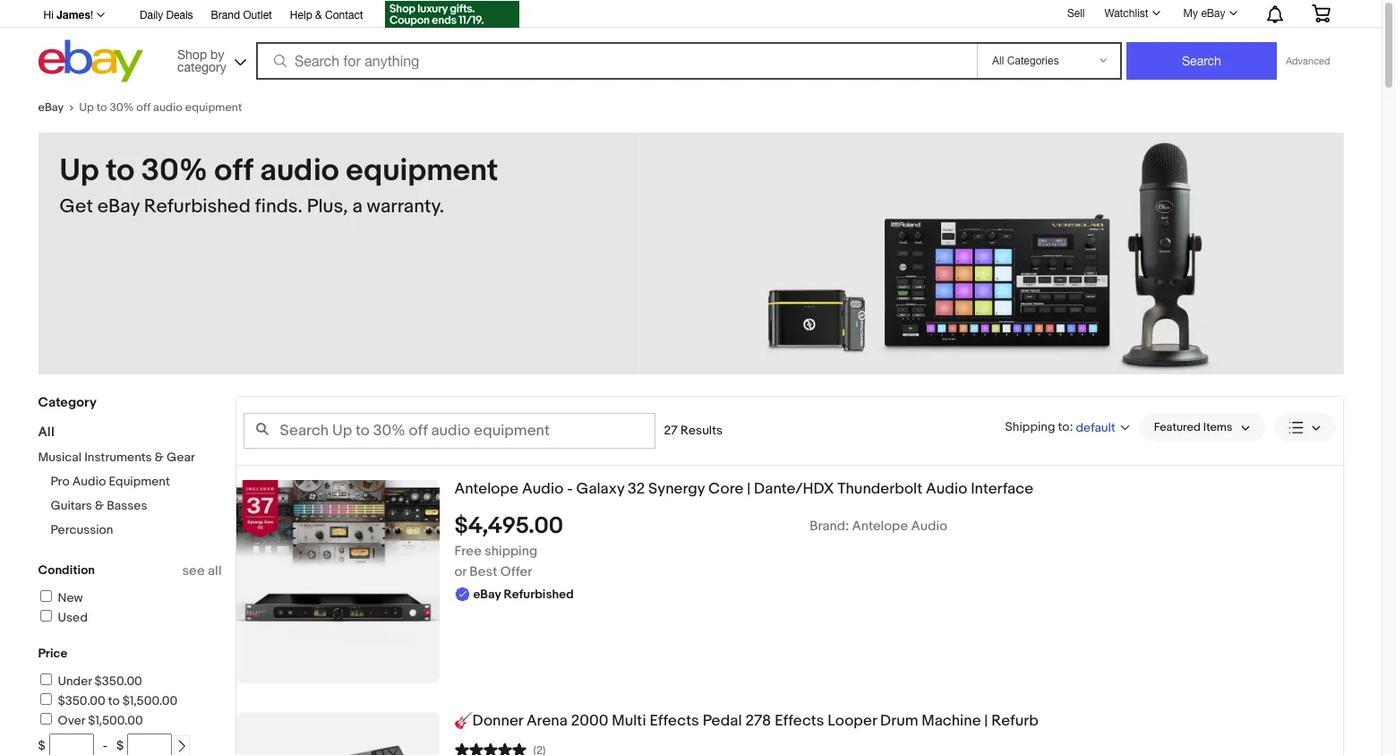 Task type: vqa. For each thing, say whether or not it's contained in the screenshot.
category
yes



Task type: describe. For each thing, give the bounding box(es) containing it.
used link
[[37, 610, 88, 625]]

core
[[709, 480, 744, 498]]

$ for maximum value text field
[[117, 738, 124, 753]]

to for $350.00 to $1,500.00
[[108, 693, 120, 709]]

Maximum Value text field
[[128, 734, 172, 755]]

$350.00 to $1,500.00 link
[[37, 693, 178, 709]]

Minimum Value text field
[[49, 734, 94, 755]]

refurb
[[992, 712, 1039, 730]]

pro audio equipment link
[[51, 474, 170, 489]]

shipping
[[1006, 419, 1056, 434]]

free
[[455, 543, 482, 560]]

your shopping cart image
[[1311, 4, 1332, 22]]

musical
[[38, 450, 82, 465]]

0 vertical spatial antelope
[[455, 480, 519, 498]]

Enter your search keyword text field
[[243, 413, 655, 449]]

refurbished inside up to 30% off audio equipment get ebay refurbished finds. plus, a warranty.
[[144, 195, 251, 219]]

30% for up to 30% off audio equipment
[[110, 100, 134, 115]]

best
[[470, 563, 498, 580]]

hi james !
[[43, 8, 93, 22]]

advanced
[[1287, 56, 1331, 66]]

27
[[664, 423, 678, 438]]

items
[[1204, 420, 1233, 435]]

help & contact
[[290, 9, 363, 22]]

antelope audio - galaxy 32 synergy core | dante/hdx thunderbolt audio interface
[[455, 480, 1034, 498]]

gear
[[167, 450, 195, 465]]

featured items button
[[1140, 413, 1265, 442]]

help
[[290, 9, 312, 22]]

$350.00 to $1,500.00 checkbox
[[40, 693, 52, 705]]

account navigation
[[34, 0, 1344, 30]]

outlet
[[243, 9, 272, 22]]

default
[[1077, 420, 1116, 435]]

shop by category banner
[[34, 0, 1344, 87]]

| inside "link"
[[985, 712, 989, 730]]

New checkbox
[[40, 590, 52, 602]]

1 vertical spatial $350.00
[[58, 693, 105, 709]]

sell
[[1068, 7, 1085, 19]]

Under $350.00 checkbox
[[40, 674, 52, 685]]

condition
[[38, 563, 95, 578]]

antelope audio - galaxy 32 synergy core | dante/hdx thunderbolt audio interface image
[[236, 480, 439, 684]]

over
[[58, 713, 85, 728]]

pro
[[51, 474, 70, 489]]

to for up to 30% off audio equipment get ebay refurbished finds. plus, a warranty.
[[106, 152, 135, 190]]

a
[[352, 195, 363, 219]]

featured
[[1155, 420, 1201, 435]]

!
[[90, 9, 93, 22]]

shipping to : default
[[1006, 419, 1116, 435]]

antelope inside brand: antelope audio free shipping or best offer
[[852, 518, 909, 535]]

🎸donner arena 2000 multi effects pedal 278 effects looper drum machine | refurb image
[[236, 712, 439, 755]]

equipment for up to 30% off audio equipment get ebay refurbished finds. plus, a warranty.
[[346, 152, 499, 190]]

ebay inside account navigation
[[1202, 7, 1226, 20]]

james
[[57, 8, 90, 22]]

multi
[[612, 712, 646, 730]]

category
[[38, 394, 97, 411]]

galaxy
[[577, 480, 625, 498]]

pedal
[[703, 712, 742, 730]]

looper
[[828, 712, 877, 730]]

audio inside all musical instruments & gear pro audio equipment guitars & basses percussion
[[72, 474, 106, 489]]

audio for up to 30% off audio equipment
[[153, 100, 183, 115]]

ebay refurbished
[[473, 587, 574, 602]]

2 effects from the left
[[775, 712, 825, 730]]

Over $1,500.00 checkbox
[[40, 713, 52, 725]]

brand:
[[810, 518, 849, 535]]

:
[[1070, 419, 1074, 434]]

equipment for up to 30% off audio equipment
[[185, 100, 242, 115]]

$ for minimum value text field
[[38, 738, 45, 753]]

under
[[58, 674, 92, 689]]

🎸donner
[[455, 712, 523, 730]]

1 horizontal spatial -
[[567, 480, 573, 498]]

🎸donner arena 2000 multi effects pedal 278 effects looper drum machine | refurb
[[455, 712, 1039, 730]]

my ebay link
[[1174, 3, 1246, 24]]

daily deals
[[140, 9, 193, 22]]

drum
[[881, 712, 919, 730]]

all
[[38, 424, 54, 441]]

dante/hdx
[[754, 480, 835, 498]]

2000
[[571, 712, 609, 730]]

over $1,500.00 link
[[37, 713, 143, 728]]

to for shipping to : default
[[1059, 419, 1070, 434]]

1 effects from the left
[[650, 712, 700, 730]]

audio for up to 30% off audio equipment get ebay refurbished finds. plus, a warranty.
[[260, 152, 339, 190]]

get the coupon image
[[385, 1, 519, 28]]

daily deals link
[[140, 6, 193, 26]]

my ebay
[[1184, 7, 1226, 20]]

submit price range image
[[176, 740, 188, 753]]

off for up to 30% off audio equipment get ebay refurbished finds. plus, a warranty.
[[214, 152, 253, 190]]

shop
[[177, 47, 207, 61]]

up to 30% off audio equipment
[[79, 100, 242, 115]]

advanced link
[[1278, 43, 1340, 79]]

shop by category button
[[169, 40, 250, 78]]

machine
[[922, 712, 982, 730]]

5 out of 5 stars image
[[455, 741, 526, 755]]

see
[[182, 563, 205, 580]]

shipping
[[485, 543, 538, 560]]

featured items
[[1155, 420, 1233, 435]]



Task type: locate. For each thing, give the bounding box(es) containing it.
1 $ from the left
[[38, 738, 45, 753]]

$350.00 down under
[[58, 693, 105, 709]]

audio up finds.
[[260, 152, 339, 190]]

0 vertical spatial up
[[79, 100, 94, 115]]

brand outlet
[[211, 9, 272, 22]]

new link
[[37, 590, 83, 606]]

0 vertical spatial |
[[747, 480, 751, 498]]

$ left maximum value text field
[[117, 738, 124, 753]]

2 horizontal spatial &
[[315, 9, 322, 22]]

equipment down category
[[185, 100, 242, 115]]

ebay link
[[38, 100, 79, 115]]

used
[[58, 610, 88, 625]]

up for up to 30% off audio equipment get ebay refurbished finds. plus, a warranty.
[[60, 152, 99, 190]]

instruments
[[84, 450, 152, 465]]

0 vertical spatial &
[[315, 9, 322, 22]]

1 horizontal spatial antelope
[[852, 518, 909, 535]]

all
[[208, 563, 222, 580]]

up
[[79, 100, 94, 115], [60, 152, 99, 190]]

27 results
[[664, 423, 723, 438]]

0 horizontal spatial audio
[[153, 100, 183, 115]]

$350.00 up $350.00 to $1,500.00
[[95, 674, 142, 689]]

1 vertical spatial off
[[214, 152, 253, 190]]

offer
[[501, 563, 533, 580]]

or
[[455, 563, 467, 580]]

to inside shipping to : default
[[1059, 419, 1070, 434]]

brand
[[211, 9, 240, 22]]

under $350.00 link
[[37, 674, 142, 689]]

1 horizontal spatial 30%
[[141, 152, 208, 190]]

$350.00
[[95, 674, 142, 689], [58, 693, 105, 709]]

2 vertical spatial &
[[95, 498, 104, 513]]

| left refurb
[[985, 712, 989, 730]]

None submit
[[1127, 42, 1278, 80]]

& down pro audio equipment link
[[95, 498, 104, 513]]

by
[[211, 47, 224, 61]]

percussion link
[[51, 522, 113, 538]]

30% down up to 30% off audio equipment
[[141, 152, 208, 190]]

0 horizontal spatial |
[[747, 480, 751, 498]]

audio
[[153, 100, 183, 115], [260, 152, 339, 190]]

278
[[746, 712, 772, 730]]

0 vertical spatial $1,500.00
[[123, 693, 178, 709]]

$350.00 to $1,500.00
[[58, 693, 178, 709]]

ebay inside up to 30% off audio equipment get ebay refurbished finds. plus, a warranty.
[[97, 195, 140, 219]]

brand: antelope audio free shipping or best offer
[[455, 518, 948, 580]]

finds.
[[255, 195, 303, 219]]

& left gear
[[155, 450, 164, 465]]

all musical instruments & gear pro audio equipment guitars & basses percussion
[[38, 424, 195, 538]]

up to 30% off audio equipment get ebay refurbished finds. plus, a warranty.
[[60, 152, 499, 219]]

to right ebay link
[[96, 100, 107, 115]]

1 vertical spatial |
[[985, 712, 989, 730]]

my
[[1184, 7, 1199, 20]]

$4,495.00
[[455, 512, 564, 540]]

1 vertical spatial antelope
[[852, 518, 909, 535]]

& inside account navigation
[[315, 9, 322, 22]]

musical instruments & gear link
[[38, 450, 195, 465]]

0 horizontal spatial off
[[136, 100, 151, 115]]

see all
[[182, 563, 222, 580]]

shop by category
[[177, 47, 226, 74]]

antelope audio - galaxy 32 synergy core | dante/hdx thunderbolt audio interface link
[[455, 480, 1343, 499]]

refurbished
[[144, 195, 251, 219], [504, 587, 574, 602]]

30% for up to 30% off audio equipment get ebay refurbished finds. plus, a warranty.
[[141, 152, 208, 190]]

daily
[[140, 9, 163, 22]]

0 horizontal spatial 30%
[[110, 100, 134, 115]]

- down 'over $1,500.00' on the bottom
[[103, 738, 108, 753]]

0 horizontal spatial equipment
[[185, 100, 242, 115]]

to left default
[[1059, 419, 1070, 434]]

antelope up $4,495.00
[[455, 480, 519, 498]]

0 vertical spatial $350.00
[[95, 674, 142, 689]]

audio up $4,495.00
[[522, 480, 564, 498]]

0 horizontal spatial refurbished
[[144, 195, 251, 219]]

-
[[567, 480, 573, 498], [103, 738, 108, 753]]

guitars
[[51, 498, 92, 513]]

1 vertical spatial -
[[103, 738, 108, 753]]

thunderbolt
[[838, 480, 923, 498]]

1 horizontal spatial effects
[[775, 712, 825, 730]]

audio up guitars & basses link
[[72, 474, 106, 489]]

view: list view image
[[1289, 418, 1322, 437]]

0 vertical spatial audio
[[153, 100, 183, 115]]

audio inside brand: antelope audio free shipping or best offer
[[912, 518, 948, 535]]

to for up to 30% off audio equipment
[[96, 100, 107, 115]]

arena
[[527, 712, 568, 730]]

1 vertical spatial equipment
[[346, 152, 499, 190]]

equipment up warranty. in the top left of the page
[[346, 152, 499, 190]]

30% inside up to 30% off audio equipment get ebay refurbished finds. plus, a warranty.
[[141, 152, 208, 190]]

new
[[58, 590, 83, 606]]

1 vertical spatial $1,500.00
[[88, 713, 143, 728]]

Search for anything text field
[[259, 44, 974, 78]]

to down up to 30% off audio equipment
[[106, 152, 135, 190]]

see all button
[[182, 563, 222, 580]]

audio inside up to 30% off audio equipment get ebay refurbished finds. plus, a warranty.
[[260, 152, 339, 190]]

off inside up to 30% off audio equipment get ebay refurbished finds. plus, a warranty.
[[214, 152, 253, 190]]

| right "core"
[[747, 480, 751, 498]]

watchlist
[[1105, 7, 1149, 20]]

1 horizontal spatial audio
[[260, 152, 339, 190]]

get
[[60, 195, 93, 219]]

basses
[[107, 498, 147, 513]]

0 horizontal spatial antelope
[[455, 480, 519, 498]]

audio down category
[[153, 100, 183, 115]]

0 horizontal spatial &
[[95, 498, 104, 513]]

1 vertical spatial up
[[60, 152, 99, 190]]

audio left interface
[[926, 480, 968, 498]]

category
[[177, 60, 226, 74]]

0 vertical spatial 30%
[[110, 100, 134, 115]]

$1,500.00 up maximum value text field
[[123, 693, 178, 709]]

1 horizontal spatial |
[[985, 712, 989, 730]]

brand outlet link
[[211, 6, 272, 26]]

1 horizontal spatial refurbished
[[504, 587, 574, 602]]

to
[[96, 100, 107, 115], [106, 152, 135, 190], [1059, 419, 1070, 434], [108, 693, 120, 709]]

audio
[[72, 474, 106, 489], [522, 480, 564, 498], [926, 480, 968, 498], [912, 518, 948, 535]]

antelope down thunderbolt
[[852, 518, 909, 535]]

1 vertical spatial audio
[[260, 152, 339, 190]]

1 vertical spatial &
[[155, 450, 164, 465]]

$ down over $1,500.00 checkbox at left bottom
[[38, 738, 45, 753]]

0 vertical spatial refurbished
[[144, 195, 251, 219]]

to up 'over $1,500.00' on the bottom
[[108, 693, 120, 709]]

& right help
[[315, 9, 322, 22]]

effects right 278
[[775, 712, 825, 730]]

sell link
[[1060, 7, 1093, 19]]

&
[[315, 9, 322, 22], [155, 450, 164, 465], [95, 498, 104, 513]]

to inside up to 30% off audio equipment get ebay refurbished finds. plus, a warranty.
[[106, 152, 135, 190]]

1 horizontal spatial off
[[214, 152, 253, 190]]

|
[[747, 480, 751, 498], [985, 712, 989, 730]]

1 vertical spatial 30%
[[141, 152, 208, 190]]

0 vertical spatial off
[[136, 100, 151, 115]]

contact
[[325, 9, 363, 22]]

hi
[[43, 9, 54, 22]]

equipment inside up to 30% off audio equipment get ebay refurbished finds. plus, a warranty.
[[346, 152, 499, 190]]

1 horizontal spatial &
[[155, 450, 164, 465]]

equipment
[[185, 100, 242, 115], [346, 152, 499, 190]]

warranty.
[[367, 195, 445, 219]]

plus,
[[307, 195, 348, 219]]

audio down antelope audio - galaxy 32 synergy core | dante/hdx thunderbolt audio interface link
[[912, 518, 948, 535]]

off for up to 30% off audio equipment
[[136, 100, 151, 115]]

$1,500.00
[[123, 693, 178, 709], [88, 713, 143, 728]]

results
[[681, 423, 723, 438]]

over $1,500.00
[[58, 713, 143, 728]]

0 horizontal spatial effects
[[650, 712, 700, 730]]

0 vertical spatial -
[[567, 480, 573, 498]]

help & contact link
[[290, 6, 363, 26]]

refurbished left finds.
[[144, 195, 251, 219]]

up for up to 30% off audio equipment
[[79, 100, 94, 115]]

0 horizontal spatial -
[[103, 738, 108, 753]]

32
[[628, 480, 645, 498]]

0 horizontal spatial $
[[38, 738, 45, 753]]

$
[[38, 738, 45, 753], [117, 738, 124, 753]]

1 horizontal spatial $
[[117, 738, 124, 753]]

antelope
[[455, 480, 519, 498], [852, 518, 909, 535]]

watchlist link
[[1095, 3, 1169, 24]]

refurbished down offer
[[504, 587, 574, 602]]

effects right the multi
[[650, 712, 700, 730]]

price
[[38, 646, 68, 661]]

1 horizontal spatial equipment
[[346, 152, 499, 190]]

Used checkbox
[[40, 610, 52, 622]]

30% right ebay link
[[110, 100, 134, 115]]

none submit inside the shop by category banner
[[1127, 42, 1278, 80]]

0 vertical spatial equipment
[[185, 100, 242, 115]]

deals
[[166, 9, 193, 22]]

- left galaxy
[[567, 480, 573, 498]]

$1,500.00 down $350.00 to $1,500.00
[[88, 713, 143, 728]]

up inside up to 30% off audio equipment get ebay refurbished finds. plus, a warranty.
[[60, 152, 99, 190]]

1 vertical spatial refurbished
[[504, 587, 574, 602]]

percussion
[[51, 522, 113, 538]]

2 $ from the left
[[117, 738, 124, 753]]

synergy
[[649, 480, 705, 498]]

ebay
[[1202, 7, 1226, 20], [38, 100, 64, 115], [97, 195, 140, 219], [473, 587, 501, 602]]



